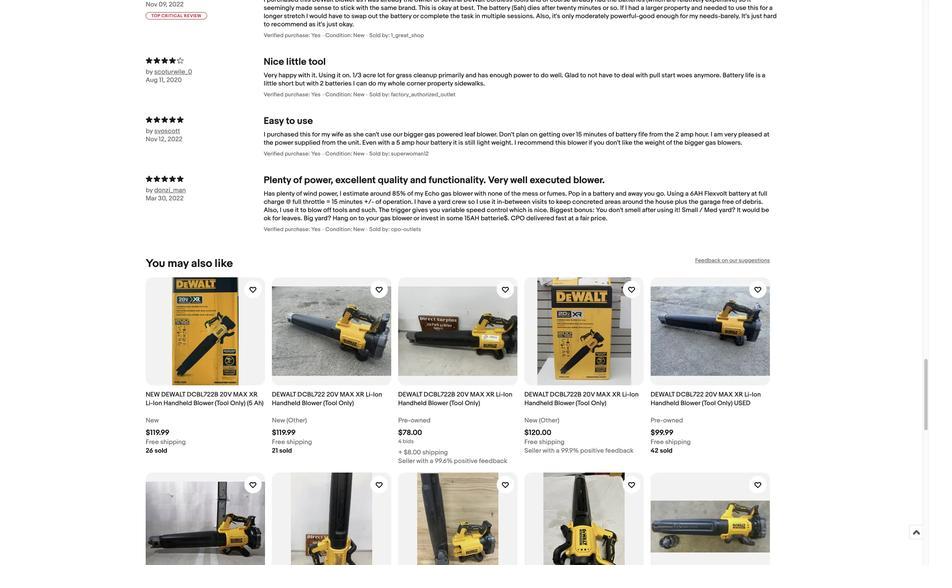 Task type: vqa. For each thing, say whether or not it's contained in the screenshot.
DEWALT DCBL722 20V MAX XR Li-Ion Handheld Blower (Tool Only) USED
yes



Task type: describe. For each thing, give the bounding box(es) containing it.
1 purchase: from the top
[[285, 32, 310, 39]]

purchase: for to
[[285, 150, 310, 157]]

also, for blower
[[536, 12, 551, 20]]

xr for $99.99
[[735, 391, 744, 399]]

the inside i purchased this dewalt blower as i was already the owner of several dewalt cordless tools and of course already had the batteries (which are relatively expensive) so it seemingly made sense to stick with the same brand. this is okay at best. the battery (5ah) dies after twenty minutes or so. if i had a larger property and needed to use this for a longer stretch i would have to swap out the battery or complete the task in multiple sessions.  also, it's only moderately powerful-good enough for my needs-barely. it's just hard to recommend as it's just okay.
[[477, 4, 488, 12]]

trigger
[[391, 206, 411, 215]]

i right "stretch"
[[307, 12, 308, 20]]

1 horizontal spatial it's
[[553, 12, 561, 20]]

batteries inside i purchased this dewalt blower as i was already the owner of several dewalt cordless tools and of course already had the batteries (which are relatively expensive) so it seemingly made sense to stick with the same brand. this is okay at best. the battery (5ah) dies after twenty minutes or so. if i had a larger property and needed to use this for a longer stretch i would have to swap out the battery or complete the task in multiple sessions.  also, it's only moderately powerful-good enough for my needs-barely. it's just hard to recommend as it's just okay.
[[619, 0, 645, 4]]

not
[[588, 71, 598, 80]]

2 horizontal spatial on
[[722, 257, 729, 264]]

of right free
[[736, 198, 742, 206]]

a right it's
[[770, 4, 773, 12]]

nice
[[264, 56, 284, 68]]

it inside i purchased this dewalt blower as i was already the owner of several dewalt cordless tools and of course already had the batteries (which are relatively expensive) so it seemingly made sense to stick with the same brand. this is okay at best. the battery (5ah) dies after twenty minutes or so. if i had a larger property and needed to use this for a longer stretch i would have to swap out the battery or complete the task in multiple sessions.  also, it's only moderately powerful-good enough for my needs-barely. it's just hard to recommend as it's just okay.
[[748, 0, 752, 4]]

feedback on our suggestions link
[[696, 257, 771, 264]]

pop
[[569, 190, 580, 198]]

powered
[[437, 131, 463, 139]]

glad
[[565, 71, 579, 80]]

moderately
[[576, 12, 609, 20]]

1 dewalt from the left
[[312, 0, 334, 4]]

anymore.
[[695, 71, 722, 80]]

purchase: for of
[[285, 226, 310, 233]]

to left 'your'
[[359, 215, 365, 223]]

20v for $119.99
[[327, 391, 339, 399]]

enough inside nice little tool very happy with it.  using it on. 1/3 acre lot for grass cleanup primarily and has enough power to do well.  glad to not have to deal with pull start woes anymore.  battery life is a little short but with 2 batteries i can do my whole corner property sidewalks.
[[490, 71, 512, 80]]

dies
[[528, 4, 541, 12]]

purchased inside easy to use i purchased this for my wife as she can't use our bigger gas powered leaf blower. don't plan on getting over 15 minutes of battery fife from the 2 amp hour. i am very pleased at the power supplied from the unit. even with a 5 amp hour battery it is still light weight. i recommend this blower if you don't like the weight of the bigger gas blowers.
[[267, 131, 299, 139]]

$119.99 inside new $119.99 free shipping 26 sold
[[146, 429, 170, 438]]

are
[[667, 0, 677, 4]]

throttle
[[303, 198, 325, 206]]

as inside easy to use i purchased this for my wife as she can't use our bigger gas powered leaf blower. don't plan on getting over 15 minutes of battery fife from the 2 amp hour. i am very pleased at the power supplied from the unit. even with a 5 amp hour battery it is still light weight. i recommend this blower if you don't like the weight of the bigger gas blowers.
[[345, 131, 352, 139]]

for inside easy to use i purchased this for my wife as she can't use our bigger gas powered leaf blower. don't plan on getting over 15 minutes of battery fife from the 2 amp hour. i am very pleased at the power supplied from the unit. even with a 5 amp hour battery it is still light weight. i recommend this blower if you don't like the weight of the bigger gas blowers.
[[312, 131, 320, 139]]

$78.00
[[399, 429, 423, 438]]

my inside nice little tool very happy with it.  using it on. 1/3 acre lot for grass cleanup primarily and has enough power to do well.  glad to not have to deal with pull start woes anymore.  battery life is a little short but with 2 batteries i can do my whole corner property sidewalks.
[[378, 80, 387, 88]]

12,
[[159, 135, 166, 144]]

0 horizontal spatial it's
[[317, 20, 326, 28]]

20v for $78.00
[[457, 391, 469, 399]]

2022 for plenty
[[169, 195, 184, 203]]

1 horizontal spatial do
[[541, 71, 549, 80]]

ion inside new dewalt dcbl722b 20v max xr li-ion handheld blower (tool only) (5 ah)
[[153, 400, 162, 408]]

a left "fair"
[[576, 215, 579, 223]]

15 inside plenty of power, excellent quality and functionality.  very well executed blower. has plenty of wind power, i estimate around 85% of my echo gas blower with none of the mess or fumes.  pop in a battery and away you go.  using a 6ah flexvolt battery at full charge @ full throttle = 15 minutes +/- of operation.    i have a yard crew so i use it in-between visits to keep concreted areas around the house plus the garage free of debris. also, i use it to blow off tools and such.  the trigger gives you variable speed control which is nice. biggest bonus:  you don't smell after using it!  small / med yard?  it would be ok for leaves.  big yard?  hang on to your gas blower or invest in some 15ah batterie$.  cpo delivered fast at a fair price.
[[332, 198, 338, 206]]

by svoscott nov 12, 2022
[[146, 127, 183, 144]]

$119.99 text field for free
[[146, 429, 170, 438]]

20v inside new dewalt dcbl722b 20v max xr li-ion handheld blower (tool only) (5 ah)
[[220, 391, 232, 399]]

the left unit.
[[337, 139, 347, 147]]

ion for $99.99
[[752, 391, 762, 399]]

gas right echo
[[441, 190, 452, 198]]

easy to use i purchased this for my wife as she can't use our bigger gas powered leaf blower. don't plan on getting over 15 minutes of battery fife from the 2 amp hour. i am very pleased at the power supplied from the unit. even with a 5 amp hour battery it is still light weight. i recommend this blower if you don't like the weight of the bigger gas blowers.
[[264, 115, 770, 147]]

1 vertical spatial in
[[582, 190, 587, 198]]

would inside i purchased this dewalt blower as i was already the owner of several dewalt cordless tools and of course already had the batteries (which are relatively expensive) so it seemingly made sense to stick with the same brand. this is okay at best. the battery (5ah) dies after twenty minutes or so. if i had a larger property and needed to use this for a longer stretch i would have to swap out the battery or complete the task in multiple sessions.  also, it's only moderately powerful-good enough for my needs-barely. it's just hard to recommend as it's just okay.
[[310, 12, 327, 20]]

verified for easy to use
[[264, 150, 284, 157]]

condition: for power,
[[326, 226, 352, 233]]

new dewalt dcbl722b 20v max xr li-ion handheld blower (tool only) (5 ah)
[[146, 391, 264, 408]]

handheld for $99.99
[[651, 400, 680, 408]]

whole
[[388, 80, 406, 88]]

task
[[462, 12, 474, 20]]

which
[[510, 206, 527, 215]]

of right weight
[[667, 139, 673, 147]]

free shipping text field for $119.99
[[272, 439, 312, 447]]

easy
[[264, 115, 284, 127]]

nice little tool very happy with it.  using it on. 1/3 acre lot for grass cleanup primarily and has enough power to do well.  glad to not have to deal with pull start woes anymore.  battery life is a little short but with 2 batteries i can do my whole corner property sidewalks.
[[264, 56, 766, 88]]

of right dies
[[543, 0, 549, 4]]

99.9%
[[562, 447, 579, 456]]

1 condition: from the top
[[326, 32, 352, 39]]

so inside plenty of power, excellent quality and functionality.  very well executed blower. has plenty of wind power, i estimate around 85% of my echo gas blower with none of the mess or fumes.  pop in a battery and away you go.  using a 6ah flexvolt battery at full charge @ full throttle = 15 minutes +/- of operation.    i have a yard crew so i use it in-between visits to keep concreted areas around the house plus the garage free of debris. also, i use it to blow off tools and such.  the trigger gives you variable speed control which is nice. biggest bonus:  you don't smell after using it!  small / med yard?  it would be ok for leaves.  big yard?  hang on to your gas blower or invest in some 15ah batterie$.  cpo delivered fast at a fair price.
[[468, 198, 475, 206]]

free shipping text field for $99.99
[[651, 439, 691, 447]]

seller inside new (other) $120.00 free shipping seller with a 99.9% positive feedback
[[525, 447, 542, 456]]

is inside i purchased this dewalt blower as i was already the owner of several dewalt cordless tools and of course already had the batteries (which are relatively expensive) so it seemingly made sense to stick with the same brand. this is okay at best. the battery (5ah) dies after twenty minutes or so. if i had a larger property and needed to use this for a longer stretch i would have to swap out the battery or complete the task in multiple sessions.  also, it's only moderately powerful-good enough for my needs-barely. it's just hard to recommend as it's just okay.
[[432, 4, 437, 12]]

unit.
[[348, 139, 361, 147]]

a right pop
[[588, 190, 592, 198]]

the down easy
[[264, 139, 274, 147]]

variable
[[442, 206, 465, 215]]

has
[[264, 190, 275, 198]]

between
[[505, 198, 531, 206]]

with left it.
[[298, 71, 310, 80]]

gas left powered on the top left of the page
[[425, 131, 436, 139]]

condition: new for power,
[[326, 226, 365, 233]]

made
[[296, 4, 313, 12]]

by scoturwile_0 aug 11, 2020
[[146, 68, 192, 84]]

pre-owned $78.00 4 bids + $8.00 shipping seller with a 99.6% positive feedback
[[399, 417, 508, 466]]

a left 6ah
[[686, 190, 689, 198]]

yard
[[438, 198, 451, 206]]

free
[[723, 198, 735, 206]]

@
[[286, 198, 291, 206]]

by: for use
[[382, 150, 390, 157]]

2 dewalt from the left
[[464, 0, 486, 4]]

only) inside new dewalt dcbl722b 20v max xr li-ion handheld blower (tool only) (5 ah)
[[230, 400, 246, 408]]

it inside nice little tool very happy with it.  using it on. 1/3 acre lot for grass cleanup primarily and has enough power to do well.  glad to not have to deal with pull start woes anymore.  battery life is a little short but with 2 batteries i can do my whole corner property sidewalks.
[[337, 71, 341, 80]]

of right none
[[504, 190, 510, 198]]

of up plenty
[[294, 175, 302, 186]]

2022 for easy
[[168, 135, 183, 144]]

condition: for tool
[[326, 91, 352, 98]]

flexvolt
[[705, 190, 728, 198]]

$120.00
[[525, 429, 552, 438]]

condition: new for use
[[326, 150, 365, 157]]

echo
[[425, 190, 440, 198]]

sold inside new $119.99 free shipping 26 sold
[[155, 447, 167, 456]]

minutes inside easy to use i purchased this for my wife as she can't use our bigger gas powered leaf blower. don't plan on getting over 15 minutes of battery fife from the 2 amp hour. i am very pleased at the power supplied from the unit. even with a 5 amp hour battery it is still light weight. i recommend this blower if you don't like the weight of the bigger gas blowers.
[[584, 131, 607, 139]]

gas left blowers.
[[706, 139, 717, 147]]

i right trigger
[[415, 198, 416, 206]]

0 horizontal spatial just
[[327, 20, 338, 28]]

shipping inside new $119.99 free shipping 26 sold
[[160, 439, 186, 447]]

of right owner
[[434, 0, 440, 4]]

for inside plenty of power, excellent quality and functionality.  very well executed blower. has plenty of wind power, i estimate around 85% of my echo gas blower with none of the mess or fumes.  pop in a battery and away you go.  using a 6ah flexvolt battery at full charge @ full throttle = 15 minutes +/- of operation.    i have a yard crew so i use it in-between visits to keep concreted areas around the house plus the garage free of debris. also, i use it to blow off tools and such.  the trigger gives you variable speed control which is nice. biggest bonus:  you don't smell after using it!  small / med yard?  it would be ok for leaves.  big yard?  hang on to your gas blower or invest in some 15ah batterie$.  cpo delivered fast at a fair price.
[[273, 215, 280, 223]]

on.
[[342, 71, 352, 80]]

dewalt for $78.00
[[399, 391, 423, 399]]

0 horizontal spatial full
[[293, 198, 302, 206]]

2 inside easy to use i purchased this for my wife as she can't use our bigger gas powered leaf blower. don't plan on getting over 15 minutes of battery fife from the 2 amp hour. i am very pleased at the power supplied from the unit. even with a 5 amp hour battery it is still light weight. i recommend this blower if you don't like the weight of the bigger gas blowers.
[[676, 131, 680, 139]]

(tool for $78.00
[[450, 400, 464, 408]]

cpo
[[511, 215, 525, 223]]

for right it's
[[761, 4, 768, 12]]

i purchased this dewalt blower as i was already the owner of several dewalt cordless tools and of course already had the batteries (which are relatively expensive) so it seemingly made sense to stick with the same brand. this is okay at best. the battery (5ah) dies after twenty minutes or so. if i had a larger property and needed to use this for a longer stretch i would have to swap out the battery or complete the task in multiple sessions.  also, it's only moderately powerful-good enough for my needs-barely. it's just hard to recommend as it's just okay.
[[264, 0, 777, 28]]

to down seemingly
[[264, 20, 270, 28]]

it right @ on the top left
[[295, 206, 299, 215]]

free for $99.99
[[651, 439, 664, 447]]

sessions.
[[507, 12, 535, 20]]

this
[[419, 4, 431, 12]]

+ $8.00 shipping text field
[[399, 449, 448, 458]]

it left in-
[[492, 198, 496, 206]]

(5
[[247, 400, 253, 408]]

have inside i purchased this dewalt blower as i was already the owner of several dewalt cordless tools and of course already had the batteries (which are relatively expensive) so it seemingly made sense to stick with the same brand. this is okay at best. the battery (5ah) dies after twenty minutes or so. if i had a larger property and needed to use this for a longer stretch i would have to swap out the battery or complete the task in multiple sessions.  also, it's only moderately powerful-good enough for my needs-barely. it's just hard to recommend as it's just okay.
[[329, 12, 343, 20]]

and left needed
[[692, 4, 703, 12]]

purchased inside i purchased this dewalt blower as i was already the owner of several dewalt cordless tools and of course already had the batteries (which are relatively expensive) so it seemingly made sense to stick with the same brand. this is okay at best. the battery (5ah) dies after twenty minutes or so. if i had a larger property and needed to use this for a longer stretch i would have to swap out the battery or complete the task in multiple sessions.  also, it's only moderately powerful-good enough for my needs-barely. it's just hard to recommend as it's just okay.
[[267, 0, 299, 4]]

or up outlets at the top left of page
[[414, 215, 420, 223]]

use down plenty
[[283, 206, 294, 215]]

1 already from the left
[[381, 0, 402, 4]]

such.
[[362, 206, 378, 215]]

+/-
[[364, 198, 374, 206]]

weight
[[645, 139, 665, 147]]

Pre-owned text field
[[651, 417, 684, 426]]

5
[[397, 139, 400, 147]]

sold by: superwoman12
[[370, 150, 429, 157]]

if
[[621, 4, 624, 12]]

at right free
[[752, 190, 758, 198]]

start
[[662, 71, 676, 80]]

sold for $119.99
[[280, 447, 292, 456]]

leaves.
[[282, 215, 303, 223]]

and inside nice little tool very happy with it.  using it on. 1/3 acre lot for grass cleanup primarily and has enough power to do well.  glad to not have to deal with pull start woes anymore.  battery life is a little short but with 2 batteries i can do my whole corner property sidewalks.
[[466, 71, 477, 80]]

owned for $78.00
[[411, 417, 431, 425]]

svoscott
[[154, 127, 180, 135]]

dewalt inside new dewalt dcbl722b 20v max xr li-ion handheld blower (tool only) (5 ah)
[[161, 391, 186, 399]]

0 vertical spatial power,
[[304, 175, 333, 186]]

the right weight
[[674, 139, 684, 147]]

yes for use
[[312, 150, 321, 157]]

0 horizontal spatial around
[[371, 190, 391, 198]]

blow
[[308, 206, 322, 215]]

new down can
[[354, 91, 365, 98]]

still
[[465, 139, 476, 147]]

power inside easy to use i purchased this for my wife as she can't use our bigger gas powered leaf blower. don't plan on getting over 15 minutes of battery fife from the 2 amp hour. i am very pleased at the power supplied from the unit. even with a 5 amp hour battery it is still light weight. i recommend this blower if you don't like the weight of the bigger gas blowers.
[[275, 139, 293, 147]]

and left such.
[[349, 206, 360, 215]]

blower. inside plenty of power, excellent quality and functionality.  very well executed blower. has plenty of wind power, i estimate around 85% of my echo gas blower with none of the mess or fumes.  pop in a battery and away you go.  using a 6ah flexvolt battery at full charge @ full throttle = 15 minutes +/- of operation.    i have a yard crew so i use it in-between visits to keep concreted areas around the house plus the garage free of debris. also, i use it to blow off tools and such.  the trigger gives you variable speed control which is nice. biggest bonus:  you don't smell after using it!  small / med yard?  it would be ok for leaves.  big yard?  hang on to your gas blower or invest in some 15ah batterie$.  cpo delivered fast at a fair price.
[[574, 175, 605, 186]]

smell
[[625, 206, 641, 215]]

the left if
[[608, 0, 617, 4]]

the left /
[[689, 198, 699, 206]]

battery right hour
[[431, 139, 452, 147]]

with inside plenty of power, excellent quality and functionality.  very well executed blower. has plenty of wind power, i estimate around 85% of my echo gas blower with none of the mess or fumes.  pop in a battery and away you go.  using a 6ah flexvolt battery at full charge @ full throttle = 15 minutes +/- of operation.    i have a yard crew so i use it in-between visits to keep concreted areas around the house plus the garage free of debris. also, i use it to blow off tools and such.  the trigger gives you variable speed control which is nice. biggest bonus:  you don't smell after using it!  small / med yard?  it would be ok for leaves.  big yard?  hang on to your gas blower or invest in some 15ah batterie$.  cpo delivered fast at a fair price.
[[475, 190, 487, 198]]

this up "stretch"
[[300, 0, 311, 4]]

(tool for $120.00
[[576, 400, 590, 408]]

21 sold text field
[[272, 447, 292, 456]]

this left hard
[[748, 4, 759, 12]]

after inside i purchased this dewalt blower as i was already the owner of several dewalt cordless tools and of course already had the batteries (which are relatively expensive) so it seemingly made sense to stick with the same brand. this is okay at best. the battery (5ah) dies after twenty minutes or so. if i had a larger property and needed to use this for a longer stretch i would have to swap out the battery or complete the task in multiple sessions.  also, it's only moderately powerful-good enough for my needs-barely. it's just hard to recommend as it's just okay.
[[542, 4, 556, 12]]

1 vertical spatial you
[[645, 190, 655, 198]]

1 verified purchase: yes from the top
[[264, 32, 321, 39]]

yes for power,
[[312, 226, 321, 233]]

42
[[651, 447, 659, 456]]

i up longer
[[264, 0, 266, 4]]

dewalt for $120.00
[[525, 391, 549, 399]]

with right 'but'
[[307, 80, 319, 88]]

a left yard
[[433, 198, 437, 206]]

battery up price.
[[593, 190, 615, 198]]

1 yes from the top
[[312, 32, 321, 39]]

use inside i purchased this dewalt blower as i was already the owner of several dewalt cordless tools and of course already had the batteries (which are relatively expensive) so it seemingly made sense to stick with the same brand. this is okay at best. the battery (5ah) dies after twenty minutes or so. if i had a larger property and needed to use this for a longer stretch i would have to swap out the battery or complete the task in multiple sessions.  also, it's only moderately powerful-good enough for my needs-barely. it's just hard to recommend as it's just okay.
[[736, 4, 747, 12]]

also, for quality
[[264, 206, 279, 215]]

pre- for $78.00
[[399, 417, 411, 425]]

very inside plenty of power, excellent quality and functionality.  very well executed blower. has plenty of wind power, i estimate around 85% of my echo gas blower with none of the mess or fumes.  pop in a battery and away you go.  using a 6ah flexvolt battery at full charge @ full throttle = 15 minutes +/- of operation.    i have a yard crew so i use it in-between visits to keep concreted areas around the house plus the garage free of debris. also, i use it to blow off tools and such.  the trigger gives you variable speed control which is nice. biggest bonus:  you don't smell after using it!  small / med yard?  it would be ok for leaves.  big yard?  hang on to your gas blower or invest in some 15ah batterie$.  cpo delivered fast at a fair price.
[[488, 175, 509, 186]]

or down owner
[[413, 12, 419, 20]]

dcbl722 for $99.99
[[677, 391, 704, 399]]

the inside plenty of power, excellent quality and functionality.  very well executed blower. has plenty of wind power, i estimate around 85% of my echo gas blower with none of the mess or fumes.  pop in a battery and away you go.  using a 6ah flexvolt battery at full charge @ full throttle = 15 minutes +/- of operation.    i have a yard crew so i use it in-between visits to keep concreted areas around the house plus the garage free of debris. also, i use it to blow off tools and such.  the trigger gives you variable speed control which is nice. biggest bonus:  you don't smell after using it!  small / med yard?  it would be ok for leaves.  big yard?  hang on to your gas blower or invest in some 15ah batterie$.  cpo delivered fast at a fair price.
[[379, 206, 390, 215]]

blower down functionality.
[[453, 190, 473, 198]]

grass
[[396, 71, 412, 80]]

4
[[399, 439, 402, 446]]

for inside nice little tool very happy with it.  using it on. 1/3 acre lot for grass cleanup primarily and has enough power to do well.  glad to not have to deal with pull start woes anymore.  battery life is a little short but with 2 batteries i can do my whole corner property sidewalks.
[[387, 71, 395, 80]]

dewalt dcbl722b 20v max xr li-ion handheld blower (tool only) for $78.00
[[399, 391, 513, 408]]

scoturwile_0
[[154, 68, 192, 76]]

away
[[628, 190, 643, 198]]

sense
[[314, 4, 332, 12]]

so inside i purchased this dewalt blower as i was already the owner of several dewalt cordless tools and of course already had the batteries (which are relatively expensive) so it seemingly made sense to stick with the same brand. this is okay at best. the battery (5ah) dies after twenty minutes or so. if i had a larger property and needed to use this for a longer stretch i would have to swap out the battery or complete the task in multiple sessions.  also, it's only moderately powerful-good enough for my needs-barely. it's just hard to recommend as it's just okay.
[[739, 0, 746, 4]]

the left weight
[[634, 139, 644, 147]]

26 sold text field
[[146, 447, 167, 456]]

on inside easy to use i purchased this for my wife as she can't use our bigger gas powered leaf blower. don't plan on getting over 15 minutes of battery fife from the 2 amp hour. i am very pleased at the power supplied from the unit. even with a 5 amp hour battery it is still light weight. i recommend this blower if you don't like the weight of the bigger gas blowers.
[[531, 131, 538, 139]]

blower for $120.00
[[555, 400, 575, 408]]

battery left (5ah)
[[489, 4, 511, 12]]

acre
[[363, 71, 376, 80]]

if
[[589, 139, 593, 147]]

i left @ on the top left
[[280, 206, 282, 215]]

(other) for $119.99
[[287, 417, 307, 425]]

nov 09, 2022
[[146, 0, 184, 9]]

use up supplied on the left of page
[[297, 115, 313, 127]]

New (Other) text field
[[525, 417, 560, 426]]

1 horizontal spatial yard?
[[720, 206, 736, 215]]

max for $120.00
[[597, 391, 611, 399]]

condition: for use
[[326, 150, 352, 157]]

dcbl722b inside new dewalt dcbl722b 20v max xr li-ion handheld blower (tool only) (5 ah)
[[187, 391, 219, 399]]

and right (5ah)
[[531, 0, 542, 4]]

after inside plenty of power, excellent quality and functionality.  very well executed blower. has plenty of wind power, i estimate around 85% of my echo gas blower with none of the mess or fumes.  pop in a battery and away you go.  using a 6ah flexvolt battery at full charge @ full throttle = 15 minutes +/- of operation.    i have a yard crew so i use it in-between visits to keep concreted areas around the house plus the garage free of debris. also, i use it to blow off tools and such.  the trigger gives you variable speed control which is nice. biggest bonus:  you don't smell after using it!  small / med yard?  it would be ok for leaves.  big yard?  hang on to your gas blower or invest in some 15ah batterie$.  cpo delivered fast at a fair price.
[[643, 206, 656, 215]]

li- for $119.99
[[366, 391, 373, 399]]

the right fife at right top
[[665, 131, 675, 139]]

of right 85% on the left top of page
[[408, 190, 413, 198]]

positive inside new (other) $120.00 free shipping seller with a 99.9% positive feedback
[[581, 447, 604, 456]]

0 horizontal spatial you
[[146, 257, 165, 271]]

of right if
[[609, 131, 615, 139]]

i right weight.
[[515, 139, 517, 147]]

the down well
[[512, 190, 521, 198]]

recommend inside i purchased this dewalt blower as i was already the owner of several dewalt cordless tools and of course already had the batteries (which are relatively expensive) so it seemingly made sense to stick with the same brand. this is okay at best. the battery (5ah) dies after twenty minutes or so. if i had a larger property and needed to use this for a longer stretch i would have to swap out the battery or complete the task in multiple sessions.  also, it's only moderately powerful-good enough for my needs-barely. it's just hard to recommend as it's just okay.
[[271, 20, 308, 28]]

have inside plenty of power, excellent quality and functionality.  very well executed blower. has plenty of wind power, i estimate around 85% of my echo gas blower with none of the mess or fumes.  pop in a battery and away you go.  using a 6ah flexvolt battery at full charge @ full throttle = 15 minutes +/- of operation.    i have a yard crew so i use it in-between visits to keep concreted areas around the house plus the garage free of debris. also, i use it to blow off tools and such.  the trigger gives you variable speed control which is nice. biggest bonus:  you don't smell after using it!  small / med yard?  it would be ok for leaves.  big yard?  hang on to your gas blower or invest in some 15ah batterie$.  cpo delivered fast at a fair price.
[[418, 198, 432, 206]]

even
[[363, 139, 377, 147]]

i right =
[[340, 190, 342, 198]]

don't inside plenty of power, excellent quality and functionality.  very well executed blower. has plenty of wind power, i estimate around 85% of my echo gas blower with none of the mess or fumes.  pop in a battery and away you go.  using a 6ah flexvolt battery at full charge @ full throttle = 15 minutes +/- of operation.    i have a yard crew so i use it in-between visits to keep concreted areas around the house plus the garage free of debris. also, i use it to blow off tools and such.  the trigger gives you variable speed control which is nice. biggest bonus:  you don't smell after using it!  small / med yard?  it would be ok for leaves.  big yard?  hang on to your gas blower or invest in some 15ah batterie$.  cpo delivered fast at a fair price.
[[609, 206, 624, 215]]

20v for $120.00
[[583, 391, 595, 399]]

battery up the it
[[729, 190, 751, 198]]

new down unit.
[[354, 150, 365, 157]]

1 nov from the top
[[146, 0, 157, 9]]

new inside new (other) $119.99 free shipping 21 sold
[[272, 417, 285, 425]]

nov inside by svoscott nov 12, 2022
[[146, 135, 157, 144]]

(5ah)
[[512, 4, 526, 12]]

26
[[146, 447, 153, 456]]

in inside i purchased this dewalt blower as i was already the owner of several dewalt cordless tools and of course already had the batteries (which are relatively expensive) so it seemingly made sense to stick with the same brand. this is okay at best. the battery (5ah) dies after twenty minutes or so. if i had a larger property and needed to use this for a longer stretch i would have to swap out the battery or complete the task in multiple sessions.  also, it's only moderately powerful-good enough for my needs-barely. it's just hard to recommend as it's just okay.
[[476, 12, 481, 20]]

verified purchase: yes for to
[[264, 150, 321, 157]]

like inside easy to use i purchased this for my wife as she can't use our bigger gas powered leaf blower. don't plan on getting over 15 minutes of battery fife from the 2 amp hour. i am very pleased at the power supplied from the unit. even with a 5 amp hour battery it is still light weight. i recommend this blower if you don't like the weight of the bigger gas blowers.
[[623, 139, 633, 147]]

i left was
[[365, 0, 366, 4]]

0 vertical spatial little
[[286, 56, 307, 68]]

the left task
[[451, 12, 460, 20]]

new (other) $120.00 free shipping seller with a 99.9% positive feedback
[[525, 417, 634, 456]]

stretch
[[284, 12, 305, 20]]

blower inside new dewalt dcbl722b 20v max xr li-ion handheld blower (tool only) (5 ah)
[[194, 400, 213, 408]]

cleanup
[[414, 71, 437, 80]]

and left away on the right of the page
[[616, 190, 627, 198]]

am
[[714, 131, 724, 139]]

use right can't
[[381, 131, 392, 139]]

fumes.
[[547, 190, 567, 198]]

seller inside pre-owned $78.00 4 bids + $8.00 shipping seller with a 99.6% positive feedback
[[399, 458, 415, 466]]

the left owner
[[404, 0, 413, 4]]

by: for tool
[[382, 91, 390, 98]]

i up 15ah
[[477, 198, 479, 206]]

and up echo
[[410, 175, 427, 186]]

pull
[[650, 71, 661, 80]]

sold for use
[[370, 150, 381, 157]]

the right out
[[380, 12, 389, 20]]

on inside plenty of power, excellent quality and functionality.  very well executed blower. has plenty of wind power, i estimate around 85% of my echo gas blower with none of the mess or fumes.  pop in a battery and away you go.  using a 6ah flexvolt battery at full charge @ full throttle = 15 minutes +/- of operation.    i have a yard crew so i use it in-between visits to keep concreted areas around the house plus the garage free of debris. also, i use it to blow off tools and such.  the trigger gives you variable speed control which is nice. biggest bonus:  you don't smell after using it!  small / med yard?  it would be ok for leaves.  big yard?  hang on to your gas blower or invest in some 15ah batterie$.  cpo delivered fast at a fair price.
[[350, 215, 357, 223]]

or right mess
[[540, 190, 546, 198]]

New (Other) text field
[[272, 417, 307, 426]]

pleased
[[739, 131, 763, 139]]

1 horizontal spatial just
[[752, 12, 763, 20]]

shipping for $99.99
[[666, 439, 691, 447]]

1/3
[[353, 71, 362, 80]]

at right fast
[[569, 215, 574, 223]]

0 horizontal spatial do
[[369, 80, 377, 88]]

percents of reviewers think of this product as image for nice
[[146, 56, 264, 64]]

battery up sold by: 1_great_shop in the top left of the page
[[391, 12, 412, 20]]

you inside plenty of power, excellent quality and functionality.  very well executed blower. has plenty of wind power, i estimate around 85% of my echo gas blower with none of the mess or fumes.  pop in a battery and away you go.  using a 6ah flexvolt battery at full charge @ full throttle = 15 minutes +/- of operation.    i have a yard crew so i use it in-between visits to keep concreted areas around the house plus the garage free of debris. also, i use it to blow off tools and such.  the trigger gives you variable speed control which is nice. biggest bonus:  you don't smell after using it!  small / med yard?  it would be ok for leaves.  big yard?  hang on to your gas blower or invest in some 15ah batterie$.  cpo delivered fast at a fair price.
[[596, 206, 608, 215]]

or left so.
[[603, 4, 609, 12]]

i inside nice little tool very happy with it.  using it on. 1/3 acre lot for grass cleanup primarily and has enough power to do well.  glad to not have to deal with pull start woes anymore.  battery life is a little short but with 2 batteries i can do my whole corner property sidewalks.
[[353, 80, 355, 88]]

a inside new (other) $120.00 free shipping seller with a 99.9% positive feedback
[[557, 447, 560, 456]]

feedback inside pre-owned $78.00 4 bids + $8.00 shipping seller with a 99.6% positive feedback
[[479, 458, 508, 466]]

our inside easy to use i purchased this for my wife as she can't use our bigger gas powered leaf blower. don't plan on getting over 15 minutes of battery fife from the 2 amp hour. i am very pleased at the power supplied from the unit. even with a 5 amp hour battery it is still light weight. i recommend this blower if you don't like the weight of the bigger gas blowers.
[[393, 131, 403, 139]]

house
[[656, 198, 674, 206]]

a left larger
[[641, 4, 645, 12]]

0 horizontal spatial amp
[[402, 139, 415, 147]]

the left go.
[[645, 198, 655, 206]]

of right +/-
[[376, 198, 382, 206]]

sold for $99.99
[[660, 447, 673, 456]]

only) for $120.00
[[592, 400, 607, 408]]

concreted
[[573, 198, 604, 206]]

2 horizontal spatial as
[[357, 0, 363, 4]]

to left not
[[581, 71, 587, 80]]

sold for tool
[[370, 91, 381, 98]]

to left blow
[[301, 206, 307, 215]]

1 condition: new from the top
[[326, 32, 365, 39]]

dewalt dcbl722 20v max xr li-ion handheld blower (tool only) used
[[651, 391, 762, 408]]

free for $119.99
[[272, 439, 285, 447]]

at inside i purchased this dewalt blower as i was already the owner of several dewalt cordless tools and of course already had the batteries (which are relatively expensive) so it seemingly made sense to stick with the same brand. this is okay at best. the battery (5ah) dies after twenty minutes or so. if i had a larger property and needed to use this for a longer stretch i would have to swap out the battery or complete the task in multiple sessions.  also, it's only moderately powerful-good enough for my needs-barely. it's just hard to recommend as it's just okay.
[[453, 4, 459, 12]]

$8.00
[[404, 449, 421, 457]]

a inside easy to use i purchased this for my wife as she can't use our bigger gas powered leaf blower. don't plan on getting over 15 minutes of battery fife from the 2 amp hour. i am very pleased at the power supplied from the unit. even with a 5 amp hour battery it is still light weight. i recommend this blower if you don't like the weight of the bigger gas blowers.
[[392, 139, 395, 147]]

gas right 'your'
[[380, 215, 391, 223]]

is inside plenty of power, excellent quality and functionality.  very well executed blower. has plenty of wind power, i estimate around 85% of my echo gas blower with none of the mess or fumes.  pop in a battery and away you go.  using a 6ah flexvolt battery at full charge @ full throttle = 15 minutes +/- of operation.    i have a yard crew so i use it in-between visits to keep concreted areas around the house plus the garage free of debris. also, i use it to blow off tools and such.  the trigger gives you variable speed control which is nice. biggest bonus:  you don't smell after using it!  small / med yard?  it would be ok for leaves.  big yard?  hang on to your gas blower or invest in some 15ah batterie$.  cpo delivered fast at a fair price.
[[528, 206, 533, 215]]

don't inside easy to use i purchased this for my wife as she can't use our bigger gas powered leaf blower. don't plan on getting over 15 minutes of battery fife from the 2 amp hour. i am very pleased at the power supplied from the unit. even with a 5 amp hour battery it is still light weight. i recommend this blower if you don't like the weight of the bigger gas blowers.
[[606, 139, 621, 147]]

1 horizontal spatial full
[[759, 190, 768, 198]]

by for plenty of power, excellent quality and functionality.  very well executed blower.
[[146, 186, 153, 195]]

1 vertical spatial power,
[[319, 190, 339, 198]]

42 sold text field
[[651, 447, 673, 456]]

0 horizontal spatial little
[[264, 80, 277, 88]]

may
[[168, 257, 189, 271]]

plenty
[[264, 175, 291, 186]]

sold by: factory_authorized_outlet
[[370, 91, 456, 98]]

blower. inside easy to use i purchased this for my wife as she can't use our bigger gas powered leaf blower. don't plan on getting over 15 minutes of battery fife from the 2 amp hour. i am very pleased at the power supplied from the unit. even with a 5 amp hour battery it is still light weight. i recommend this blower if you don't like the weight of the bigger gas blowers.
[[477, 131, 498, 139]]

new down 'okay.'
[[354, 32, 365, 39]]

with inside i purchased this dewalt blower as i was already the owner of several dewalt cordless tools and of course already had the batteries (which are relatively expensive) so it seemingly made sense to stick with the same brand. this is okay at best. the battery (5ah) dies after twenty minutes or so. if i had a larger property and needed to use this for a longer stretch i would have to swap out the battery or complete the task in multiple sessions.  also, it's only moderately powerful-good enough for my needs-barely. it's just hard to recommend as it's just okay.
[[356, 4, 369, 12]]

with inside easy to use i purchased this for my wife as she can't use our bigger gas powered leaf blower. don't plan on getting over 15 minutes of battery fife from the 2 amp hour. i am very pleased at the power supplied from the unit. even with a 5 amp hour battery it is still light weight. i recommend this blower if you don't like the weight of the bigger gas blowers.
[[378, 139, 390, 147]]

0 horizontal spatial yard?
[[315, 215, 331, 223]]

i down easy
[[264, 131, 266, 139]]

it inside easy to use i purchased this for my wife as she can't use our bigger gas powered leaf blower. don't plan on getting over 15 minutes of battery fife from the 2 amp hour. i am very pleased at the power supplied from the unit. even with a 5 amp hour battery it is still light weight. i recommend this blower if you don't like the weight of the bigger gas blowers.
[[454, 139, 457, 147]]

use left in-
[[480, 198, 491, 206]]

2 vertical spatial in
[[440, 215, 445, 223]]

blower up cpo-
[[393, 215, 412, 223]]

owner
[[415, 0, 433, 4]]

supplied
[[295, 139, 321, 147]]

li- for $99.99
[[745, 391, 752, 399]]

of left wind at the top
[[296, 190, 302, 198]]



Task type: locate. For each thing, give the bounding box(es) containing it.
0 vertical spatial like
[[623, 139, 633, 147]]

like right also
[[215, 257, 233, 271]]

after right dies
[[542, 4, 556, 12]]

1 horizontal spatial in
[[476, 12, 481, 20]]

2 by: from the top
[[382, 91, 390, 98]]

recommend inside easy to use i purchased this for my wife as she can't use our bigger gas powered leaf blower. don't plan on getting over 15 minutes of battery fife from the 2 amp hour. i am very pleased at the power supplied from the unit. even with a 5 amp hour battery it is still light weight. i recommend this blower if you don't like the weight of the bigger gas blowers.
[[518, 139, 554, 147]]

in right task
[[476, 12, 481, 20]]

dcbl722 inside dewalt dcbl722 20v max xr li-ion handheld blower (tool only)
[[298, 391, 325, 399]]

1 horizontal spatial very
[[488, 175, 509, 186]]

sold down "acre"
[[370, 91, 381, 98]]

xr for $120.00
[[613, 391, 621, 399]]

shipping for $119.99
[[287, 439, 312, 447]]

for down relatively
[[681, 12, 688, 20]]

1 horizontal spatial feedback
[[606, 447, 634, 456]]

3 handheld from the left
[[399, 400, 427, 408]]

condition: new down hang
[[326, 226, 365, 233]]

hour.
[[696, 131, 710, 139]]

1 dcbl722 from the left
[[298, 391, 325, 399]]

1 vertical spatial little
[[264, 80, 277, 88]]

0 vertical spatial by
[[146, 68, 153, 76]]

blower for $99.99
[[681, 400, 701, 408]]

shipping down $120.00
[[539, 439, 565, 447]]

2 horizontal spatial sold
[[660, 447, 673, 456]]

2 dewalt from the left
[[272, 391, 296, 399]]

1 horizontal spatial you
[[596, 206, 608, 215]]

verified purchase: yes
[[264, 32, 321, 39], [264, 91, 321, 98], [264, 150, 321, 157], [264, 226, 321, 233]]

1 horizontal spatial around
[[623, 198, 643, 206]]

feedback
[[696, 257, 721, 264]]

2 vertical spatial you
[[430, 206, 441, 215]]

blower.
[[477, 131, 498, 139], [574, 175, 605, 186]]

percents of reviewers think of this product as image up svoscott link
[[146, 115, 264, 124]]

leaf
[[465, 131, 476, 139]]

1 vertical spatial like
[[215, 257, 233, 271]]

3 dcbl722b from the left
[[550, 391, 582, 399]]

quality
[[378, 175, 408, 186]]

(tool inside dewalt dcbl722 20v max xr li-ion handheld blower (tool only)
[[323, 400, 337, 408]]

4 sold from the top
[[370, 226, 381, 233]]

2 horizontal spatial in
[[582, 190, 587, 198]]

bigger
[[404, 131, 423, 139], [685, 139, 704, 147]]

factory_authorized_outlet
[[391, 91, 456, 98]]

new up 21
[[272, 417, 285, 425]]

0 vertical spatial enough
[[657, 12, 679, 20]]

0 horizontal spatial the
[[379, 206, 390, 215]]

3 20v from the left
[[457, 391, 469, 399]]

small
[[682, 206, 699, 215]]

list
[[146, 271, 778, 566]]

it's
[[553, 12, 561, 20], [317, 20, 326, 28]]

blower for $78.00
[[428, 400, 448, 408]]

verified purchase: yes for little
[[264, 91, 321, 98]]

gives
[[412, 206, 428, 215]]

3 sold from the left
[[660, 447, 673, 456]]

(other)
[[287, 417, 307, 425], [539, 417, 560, 425]]

1 horizontal spatial dcbl722b
[[424, 391, 456, 399]]

0 vertical spatial on
[[531, 131, 538, 139]]

(other) inside new (other) $119.99 free shipping 21 sold
[[287, 417, 307, 425]]

li- inside new dewalt dcbl722b 20v max xr li-ion handheld blower (tool only) (5 ah)
[[146, 400, 153, 408]]

operation.
[[383, 198, 413, 206]]

with inside pre-owned $78.00 4 bids + $8.00 shipping seller with a 99.6% positive feedback
[[417, 458, 429, 466]]

very inside nice little tool very happy with it.  using it on. 1/3 acre lot for grass cleanup primarily and has enough power to do well.  glad to not have to deal with pull start woes anymore.  battery life is a little short but with 2 batteries i can do my whole corner property sidewalks.
[[264, 71, 277, 80]]

2 verified purchase: yes from the top
[[264, 91, 321, 98]]

1 horizontal spatial $119.99
[[272, 429, 296, 438]]

functionality.
[[429, 175, 486, 186]]

5 handheld from the left
[[651, 400, 680, 408]]

2022 right 12,
[[168, 135, 183, 144]]

1 vertical spatial enough
[[490, 71, 512, 80]]

also, down the has
[[264, 206, 279, 215]]

is left nice.
[[528, 206, 533, 215]]

li- for $78.00
[[496, 391, 504, 399]]

top critical review
[[151, 13, 202, 19]]

1 dewalt dcbl722b 20v max xr li-ion handheld blower (tool only) from the left
[[399, 391, 513, 408]]

4 bids text field
[[399, 439, 414, 446]]

with down $120.00
[[543, 447, 555, 456]]

3 verified purchase: yes from the top
[[264, 150, 321, 157]]

max for $78.00
[[470, 391, 485, 399]]

is inside nice little tool very happy with it.  using it on. 1/3 acre lot for grass cleanup primarily and has enough power to do well.  glad to not have to deal with pull start woes anymore.  battery life is a little short but with 2 batteries i can do my whole corner property sidewalks.
[[756, 71, 761, 80]]

life
[[746, 71, 755, 80]]

enough inside i purchased this dewalt blower as i was already the owner of several dewalt cordless tools and of course already had the batteries (which are relatively expensive) so it seemingly made sense to stick with the same brand. this is okay at best. the battery (5ah) dies after twenty minutes or so. if i had a larger property and needed to use this for a longer stretch i would have to swap out the battery or complete the task in multiple sessions.  also, it's only moderately powerful-good enough for my needs-barely. it's just hard to recommend as it's just okay.
[[657, 12, 679, 20]]

2 xr from the left
[[356, 391, 365, 399]]

sold
[[370, 32, 381, 39], [370, 91, 381, 98], [370, 150, 381, 157], [370, 226, 381, 233]]

(other) for $120.00
[[539, 417, 560, 425]]

purchase:
[[285, 32, 310, 39], [285, 91, 310, 98], [285, 150, 310, 157], [285, 226, 310, 233]]

property inside i purchased this dewalt blower as i was already the owner of several dewalt cordless tools and of course already had the batteries (which are relatively expensive) so it seemingly made sense to stick with the same brand. this is okay at best. the battery (5ah) dies after twenty minutes or so. if i had a larger property and needed to use this for a longer stretch i would have to swap out the battery or complete the task in multiple sessions.  also, it's only moderately powerful-good enough for my needs-barely. it's just hard to recommend as it's just okay.
[[665, 4, 690, 12]]

you may also like
[[146, 257, 233, 271]]

handheld up new $119.99 free shipping 26 sold
[[164, 400, 192, 408]]

shipping for $120.00
[[539, 439, 565, 447]]

4 xr from the left
[[613, 391, 621, 399]]

don't
[[500, 131, 515, 139]]

shipping
[[160, 439, 186, 447], [287, 439, 312, 447], [539, 439, 565, 447], [666, 439, 691, 447], [423, 449, 448, 457]]

to inside easy to use i purchased this for my wife as she can't use our bigger gas powered leaf blower. don't plan on getting over 15 minutes of battery fife from the 2 amp hour. i am very pleased at the power supplied from the unit. even with a 5 amp hour battery it is still light weight. i recommend this blower if you don't like the weight of the bigger gas blowers.
[[286, 115, 295, 127]]

owned for $99.99
[[664, 417, 684, 425]]

0 horizontal spatial blower.
[[477, 131, 498, 139]]

handheld up pre-owned text field at the left of page
[[399, 400, 427, 408]]

1 vertical spatial positive
[[454, 458, 478, 466]]

a inside pre-owned $78.00 4 bids + $8.00 shipping seller with a 99.6% positive feedback
[[430, 458, 434, 466]]

0 horizontal spatial you
[[430, 206, 441, 215]]

new inside new (other) $120.00 free shipping seller with a 99.9% positive feedback
[[525, 417, 538, 425]]

4 blower from the left
[[555, 400, 575, 408]]

a
[[641, 4, 645, 12], [770, 4, 773, 12], [763, 71, 766, 80], [392, 139, 395, 147], [588, 190, 592, 198], [686, 190, 689, 198], [433, 198, 437, 206], [576, 215, 579, 223], [557, 447, 560, 456], [430, 458, 434, 466]]

mar
[[146, 195, 157, 203]]

at right okay
[[453, 4, 459, 12]]

0 horizontal spatial owned
[[411, 417, 431, 425]]

by inside by svoscott nov 12, 2022
[[146, 127, 153, 135]]

2 condition: from the top
[[326, 91, 352, 98]]

4 dewalt from the left
[[525, 391, 549, 399]]

also, inside i purchased this dewalt blower as i was already the owner of several dewalt cordless tools and of course already had the batteries (which are relatively expensive) so it seemingly made sense to stick with the same brand. this is okay at best. the battery (5ah) dies after twenty minutes or so. if i had a larger property and needed to use this for a longer stretch i would have to swap out the battery or complete the task in multiple sessions.  also, it's only moderately powerful-good enough for my needs-barely. it's just hard to recommend as it's just okay.
[[536, 12, 551, 20]]

by for easy to use
[[146, 127, 153, 135]]

0 vertical spatial 2022
[[169, 0, 184, 9]]

1 free from the left
[[146, 439, 159, 447]]

my inside i purchased this dewalt blower as i was already the owner of several dewalt cordless tools and of course already had the batteries (which are relatively expensive) so it seemingly made sense to stick with the same brand. this is okay at best. the battery (5ah) dies after twenty minutes or so. if i had a larger property and needed to use this for a longer stretch i would have to swap out the battery or complete the task in multiple sessions.  also, it's only moderately powerful-good enough for my needs-barely. it's just hard to recommend as it's just okay.
[[690, 12, 699, 20]]

1 vertical spatial very
[[488, 175, 509, 186]]

gas
[[425, 131, 436, 139], [706, 139, 717, 147], [441, 190, 452, 198], [380, 215, 391, 223]]

using inside nice little tool very happy with it.  using it on. 1/3 acre lot for grass cleanup primarily and has enough power to do well.  glad to not have to deal with pull start woes anymore.  battery life is a little short but with 2 batteries i can do my whole corner property sidewalks.
[[319, 71, 336, 80]]

3 free shipping text field from the left
[[651, 439, 691, 447]]

blower inside easy to use i purchased this for my wife as she can't use our bigger gas powered leaf blower. don't plan on getting over 15 minutes of battery fife from the 2 amp hour. i am very pleased at the power supplied from the unit. even with a 5 amp hour battery it is still light weight. i recommend this blower if you don't like the weight of the bigger gas blowers.
[[568, 139, 588, 147]]

2 $119.99 text field from the left
[[272, 429, 296, 438]]

also, inside plenty of power, excellent quality and functionality.  very well executed blower. has plenty of wind power, i estimate around 85% of my echo gas blower with none of the mess or fumes.  pop in a battery and away you go.  using a 6ah flexvolt battery at full charge @ full throttle = 15 minutes +/- of operation.    i have a yard crew so i use it in-between visits to keep concreted areas around the house plus the garage free of debris. also, i use it to blow off tools and such.  the trigger gives you variable speed control which is nice. biggest bonus:  you don't smell after using it!  small / med yard?  it would be ok for leaves.  big yard?  hang on to your gas blower or invest in some 15ah batterie$.  cpo delivered fast at a fair price.
[[264, 206, 279, 215]]

1 horizontal spatial as
[[345, 131, 352, 139]]

xr for $119.99
[[356, 391, 365, 399]]

you right if
[[594, 139, 605, 147]]

little left the short
[[264, 80, 277, 88]]

blower left if
[[568, 139, 588, 147]]

property
[[665, 4, 690, 12], [428, 80, 453, 88]]

(tool for $99.99
[[702, 400, 717, 408]]

don't
[[606, 139, 621, 147], [609, 206, 624, 215]]

expensive)
[[706, 0, 738, 4]]

2 free from the left
[[272, 439, 285, 447]]

is inside easy to use i purchased this for my wife as she can't use our bigger gas powered leaf blower. don't plan on getting over 15 minutes of battery fife from the 2 amp hour. i am very pleased at the power supplied from the unit. even with a 5 amp hour battery it is still light weight. i recommend this blower if you don't like the weight of the bigger gas blowers.
[[459, 139, 464, 147]]

new down such.
[[354, 226, 365, 233]]

4 verified purchase: yes from the top
[[264, 226, 321, 233]]

1 vertical spatial 2022
[[168, 135, 183, 144]]

0 vertical spatial after
[[542, 4, 556, 12]]

Seller with a 99.6% positive feedback text field
[[399, 458, 508, 466]]

max inside dewalt dcbl722 20v max xr li-ion handheld blower (tool only)
[[340, 391, 355, 399]]

2 handheld from the left
[[272, 400, 301, 408]]

it left on.
[[337, 71, 341, 80]]

5 (tool from the left
[[702, 400, 717, 408]]

very
[[264, 71, 277, 80], [488, 175, 509, 186]]

max inside the dewalt dcbl722 20v max xr li-ion handheld blower (tool only) used
[[719, 391, 734, 399]]

tools inside plenty of power, excellent quality and functionality.  very well executed blower. has plenty of wind power, i estimate around 85% of my echo gas blower with none of the mess or fumes.  pop in a battery and away you go.  using a 6ah flexvolt battery at full charge @ full throttle = 15 minutes +/- of operation.    i have a yard crew so i use it in-between visits to keep concreted areas around the house plus the garage free of debris. also, i use it to blow off tools and such.  the trigger gives you variable speed control which is nice. biggest bonus:  you don't smell after using it!  small / med yard?  it would be ok for leaves.  big yard?  hang on to your gas blower or invest in some 15ah batterie$.  cpo delivered fast at a fair price.
[[333, 206, 348, 215]]

2 horizontal spatial you
[[645, 190, 655, 198]]

yard? left the it
[[720, 206, 736, 215]]

ion for $120.00
[[630, 391, 639, 399]]

at inside easy to use i purchased this for my wife as she can't use our bigger gas powered leaf blower. don't plan on getting over 15 minutes of battery fife from the 2 amp hour. i am very pleased at the power supplied from the unit. even with a 5 amp hour battery it is still light weight. i recommend this blower if you don't like the weight of the bigger gas blowers.
[[764, 131, 770, 139]]

handheld inside the dewalt dcbl722 20v max xr li-ion handheld blower (tool only) used
[[651, 400, 680, 408]]

do right can
[[369, 80, 377, 88]]

xr inside the dewalt dcbl722 20v max xr li-ion handheld blower (tool only) used
[[735, 391, 744, 399]]

0 horizontal spatial $119.99
[[146, 429, 170, 438]]

this
[[300, 0, 311, 4], [748, 4, 759, 12], [300, 131, 311, 139], [556, 139, 566, 147]]

superwoman12
[[391, 150, 429, 157]]

free shipping text field for free
[[146, 439, 186, 447]]

recommend
[[271, 20, 308, 28], [518, 139, 554, 147]]

minutes inside i purchased this dewalt blower as i was already the owner of several dewalt cordless tools and of course already had the batteries (which are relatively expensive) so it seemingly made sense to stick with the same brand. this is okay at best. the battery (5ah) dies after twenty minutes or so. if i had a larger property and needed to use this for a longer stretch i would have to swap out the battery or complete the task in multiple sessions.  also, it's only moderately powerful-good enough for my needs-barely. it's just hard to recommend as it's just okay.
[[578, 4, 602, 12]]

li- for $120.00
[[623, 391, 630, 399]]

free up 26
[[146, 439, 159, 447]]

dewalt up pre-owned text box
[[651, 391, 675, 399]]

batteries inside nice little tool very happy with it.  using it on. 1/3 acre lot for grass cleanup primarily and has enough power to do well.  glad to not have to deal with pull start woes anymore.  battery life is a little short but with 2 batteries i can do my whole corner property sidewalks.
[[325, 80, 352, 88]]

2022 up top critical review
[[169, 0, 184, 9]]

$78.00 text field
[[399, 429, 423, 438]]

2 vertical spatial percents of reviewers think of this product as image
[[146, 175, 264, 183]]

4 purchase: from the top
[[285, 226, 310, 233]]

svoscott link
[[154, 127, 215, 135]]

2 yes from the top
[[312, 91, 321, 98]]

cpo-
[[391, 226, 404, 233]]

my inside easy to use i purchased this for my wife as she can't use our bigger gas powered leaf blower. don't plan on getting over 15 minutes of battery fife from the 2 amp hour. i am very pleased at the power supplied from the unit. even with a 5 amp hour battery it is still light weight. i recommend this blower if you don't like the weight of the bigger gas blowers.
[[322, 131, 330, 139]]

99.6%
[[435, 458, 453, 466]]

also
[[191, 257, 212, 271]]

by: left superwoman12
[[382, 150, 390, 157]]

0 vertical spatial very
[[264, 71, 277, 80]]

Pre-owned text field
[[399, 417, 431, 426]]

yes down big on the left top of the page
[[312, 226, 321, 233]]

1 by: from the top
[[382, 32, 390, 39]]

1 horizontal spatial (other)
[[539, 417, 560, 425]]

full up be
[[759, 190, 768, 198]]

1 vertical spatial recommend
[[518, 139, 554, 147]]

1 vertical spatial power
[[275, 139, 293, 147]]

5 dewalt from the left
[[651, 391, 675, 399]]

1 horizontal spatial from
[[650, 131, 663, 139]]

only) inside dewalt dcbl722 20v max xr li-ion handheld blower (tool only)
[[339, 400, 354, 408]]

around
[[371, 190, 391, 198], [623, 198, 643, 206]]

positive inside pre-owned $78.00 4 bids + $8.00 shipping seller with a 99.6% positive feedback
[[454, 458, 478, 466]]

seller down $8.00
[[399, 458, 415, 466]]

15 right over
[[577, 131, 582, 139]]

multiple
[[482, 12, 506, 20]]

by left 12,
[[146, 127, 153, 135]]

handheld for $119.99
[[272, 400, 301, 408]]

property right larger
[[665, 4, 690, 12]]

it
[[748, 0, 752, 4], [337, 71, 341, 80], [454, 139, 457, 147], [492, 198, 496, 206], [295, 206, 299, 215]]

minutes inside plenty of power, excellent quality and functionality.  very well executed blower. has plenty of wind power, i estimate around 85% of my echo gas blower with none of the mess or fumes.  pop in a battery and away you go.  using a 6ah flexvolt battery at full charge @ full throttle = 15 minutes +/- of operation.    i have a yard crew so i use it in-between visits to keep concreted areas around the house plus the garage free of debris. also, i use it to blow off tools and such.  the trigger gives you variable speed control which is nice. biggest bonus:  you don't smell after using it!  small / med yard?  it would be ok for leaves.  big yard?  hang on to your gas blower or invest in some 15ah batterie$.  cpo delivered fast at a fair price.
[[339, 198, 363, 206]]

1 vertical spatial batteries
[[325, 80, 352, 88]]

(other) up 21 sold 'text field'
[[287, 417, 307, 425]]

0 vertical spatial positive
[[581, 447, 604, 456]]

dewalt up pre-owned text field at the left of page
[[399, 391, 423, 399]]

sold for power,
[[370, 226, 381, 233]]

sidewalks.
[[455, 80, 485, 88]]

1 horizontal spatial power
[[514, 71, 532, 80]]

1 horizontal spatial seller
[[525, 447, 542, 456]]

batteries
[[619, 0, 645, 4], [325, 80, 352, 88]]

1 $119.99 from the left
[[146, 429, 170, 438]]

hard
[[764, 12, 777, 20]]

0 horizontal spatial seller
[[399, 458, 415, 466]]

1 horizontal spatial after
[[643, 206, 656, 215]]

sold
[[155, 447, 167, 456], [280, 447, 292, 456], [660, 447, 673, 456]]

in left some
[[440, 215, 445, 223]]

3 yes from the top
[[312, 150, 321, 157]]

(other) up $120.00
[[539, 417, 560, 425]]

dcbl722 inside the dewalt dcbl722 20v max xr li-ion handheld blower (tool only) used
[[677, 391, 704, 399]]

1 vertical spatial 15
[[332, 198, 338, 206]]

it!
[[675, 206, 681, 215]]

2 blower from the left
[[302, 400, 322, 408]]

2 free shipping text field from the left
[[272, 439, 312, 447]]

on right feedback
[[722, 257, 729, 264]]

this left wife
[[300, 131, 311, 139]]

0 horizontal spatial tools
[[333, 206, 348, 215]]

handheld for $78.00
[[399, 400, 427, 408]]

by inside by scoturwile_0 aug 11, 2020
[[146, 68, 153, 76]]

2 verified from the top
[[264, 91, 284, 98]]

1 free shipping text field from the left
[[146, 439, 186, 447]]

li- inside dewalt dcbl722 20v max xr li-ion handheld blower (tool only)
[[366, 391, 373, 399]]

swap
[[352, 12, 367, 20]]

Free shipping text field
[[525, 439, 565, 447]]

2 sold from the left
[[280, 447, 292, 456]]

my down relatively
[[690, 12, 699, 20]]

shipping inside new (other) $120.00 free shipping seller with a 99.9% positive feedback
[[539, 439, 565, 447]]

purchase: for little
[[285, 91, 310, 98]]

so.
[[611, 4, 619, 12]]

2 already from the left
[[572, 0, 594, 4]]

$119.99 down new (other) text box
[[272, 429, 296, 438]]

Free shipping text field
[[146, 439, 186, 447], [272, 439, 312, 447], [651, 439, 691, 447]]

property inside nice little tool very happy with it.  using it on. 1/3 acre lot for grass cleanup primarily and has enough power to do well.  glad to not have to deal with pull start woes anymore.  battery life is a little short but with 2 batteries i can do my whole corner property sidewalks.
[[428, 80, 453, 88]]

4 condition: new from the top
[[326, 226, 365, 233]]

owned inside pre-owned $78.00 4 bids + $8.00 shipping seller with a 99.6% positive feedback
[[411, 417, 431, 425]]

with left none
[[475, 190, 487, 198]]

in-
[[497, 198, 505, 206]]

0 vertical spatial would
[[310, 12, 327, 20]]

free inside pre-owned $99.99 free shipping 42 sold
[[651, 439, 664, 447]]

shipping inside new (other) $119.99 free shipping 21 sold
[[287, 439, 312, 447]]

1 vertical spatial minutes
[[584, 131, 607, 139]]

this left if
[[556, 139, 566, 147]]

4 20v from the left
[[583, 391, 595, 399]]

speed
[[467, 206, 486, 215]]

$119.99 text field for $119.99
[[272, 429, 296, 438]]

blower inside i purchased this dewalt blower as i was already the owner of several dewalt cordless tools and of course already had the batteries (which are relatively expensive) so it seemingly made sense to stick with the same brand. this is okay at best. the battery (5ah) dies after twenty minutes or so. if i had a larger property and needed to use this for a longer stretch i would have to swap out the battery or complete the task in multiple sessions.  also, it's only moderately powerful-good enough for my needs-barely. it's just hard to recommend as it's just okay.
[[335, 0, 355, 4]]

pre- for $99.99
[[651, 417, 664, 425]]

1 dcbl722b from the left
[[187, 391, 219, 399]]

0 vertical spatial you
[[596, 206, 608, 215]]

2 condition: new from the top
[[326, 91, 365, 98]]

0 horizontal spatial had
[[595, 0, 606, 4]]

by for nice little tool
[[146, 68, 153, 76]]

ion for $78.00
[[504, 391, 513, 399]]

needed
[[704, 4, 727, 12]]

3 by: from the top
[[382, 150, 390, 157]]

dcbl722b for $78.00
[[424, 391, 456, 399]]

2 dcbl722 from the left
[[677, 391, 704, 399]]

3 free from the left
[[525, 439, 538, 447]]

to right needed
[[729, 4, 735, 12]]

dcbl722 for $119.99
[[298, 391, 325, 399]]

max for $99.99
[[719, 391, 734, 399]]

sold inside new (other) $119.99 free shipping 21 sold
[[280, 447, 292, 456]]

i right if
[[626, 4, 627, 12]]

15 inside easy to use i purchased this for my wife as she can't use our bigger gas powered leaf blower. don't plan on getting over 15 minutes of battery fife from the 2 amp hour. i am very pleased at the power supplied from the unit. even with a 5 amp hour battery it is still light weight. i recommend this blower if you don't like the weight of the bigger gas blowers.
[[577, 131, 582, 139]]

1 horizontal spatial would
[[743, 206, 761, 215]]

1 (other) from the left
[[287, 417, 307, 425]]

purchase: down "stretch"
[[285, 32, 310, 39]]

3 by from the top
[[146, 186, 153, 195]]

only) for $99.99
[[718, 400, 733, 408]]

0 horizontal spatial dewalt dcbl722b 20v max xr li-ion handheld blower (tool only)
[[399, 391, 513, 408]]

3 sold from the top
[[370, 150, 381, 157]]

seller
[[525, 447, 542, 456], [399, 458, 415, 466]]

2 owned from the left
[[664, 417, 684, 425]]

battery left fife at right top
[[616, 131, 637, 139]]

20v inside dewalt dcbl722 20v max xr li-ion handheld blower (tool only)
[[327, 391, 339, 399]]

2 by from the top
[[146, 127, 153, 135]]

list containing $119.99
[[146, 271, 778, 566]]

Seller with a 99.9% positive feedback text field
[[525, 447, 634, 456]]

using right go.
[[668, 190, 684, 198]]

relatively
[[678, 0, 705, 4]]

was
[[368, 0, 379, 4]]

yes for tool
[[312, 91, 321, 98]]

for right lot
[[387, 71, 395, 80]]

20v for $99.99
[[706, 391, 718, 399]]

use
[[736, 4, 747, 12], [297, 115, 313, 127], [381, 131, 392, 139], [480, 198, 491, 206], [283, 206, 294, 215]]

pre- inside pre-owned $99.99 free shipping 42 sold
[[651, 417, 664, 425]]

corner
[[407, 80, 426, 88]]

it's down sense
[[317, 20, 326, 28]]

4 condition: from the top
[[326, 226, 352, 233]]

0 horizontal spatial as
[[309, 20, 316, 28]]

bids
[[403, 439, 414, 446]]

3 only) from the left
[[465, 400, 481, 408]]

of
[[434, 0, 440, 4], [543, 0, 549, 4], [609, 131, 615, 139], [667, 139, 673, 147], [294, 175, 302, 186], [296, 190, 302, 198], [408, 190, 413, 198], [504, 190, 510, 198], [376, 198, 382, 206], [736, 198, 742, 206]]

price.
[[591, 215, 608, 223]]

$119.99 text field
[[146, 429, 170, 438], [272, 429, 296, 438]]

xr for $78.00
[[486, 391, 495, 399]]

percents of reviewers think of this product as image up donzi_man link on the left of page
[[146, 175, 264, 183]]

blower inside the dewalt dcbl722 20v max xr li-ion handheld blower (tool only) used
[[681, 400, 701, 408]]

2 vertical spatial minutes
[[339, 198, 363, 206]]

suggestions
[[739, 257, 771, 264]]

5 20v from the left
[[706, 391, 718, 399]]

0 horizontal spatial positive
[[454, 458, 478, 466]]

using inside plenty of power, excellent quality and functionality.  very well executed blower. has plenty of wind power, i estimate around 85% of my echo gas blower with none of the mess or fumes.  pop in a battery and away you go.  using a 6ah flexvolt battery at full charge @ full throttle = 15 minutes +/- of operation.    i have a yard crew so i use it in-between visits to keep concreted areas around the house plus the garage free of debris. also, i use it to blow off tools and such.  the trigger gives you variable speed control which is nice. biggest bonus:  you don't smell after using it!  small / med yard?  it would be ok for leaves.  big yard?  hang on to your gas blower or invest in some 15ah batterie$.  cpo delivered fast at a fair price.
[[668, 190, 684, 198]]

(tool
[[215, 400, 229, 408], [323, 400, 337, 408], [450, 400, 464, 408], [576, 400, 590, 408], [702, 400, 717, 408]]

verified purchase: yes for of
[[264, 226, 321, 233]]

1 (tool from the left
[[215, 400, 229, 408]]

0 horizontal spatial from
[[322, 139, 336, 147]]

my inside plenty of power, excellent quality and functionality.  very well executed blower. has plenty of wind power, i estimate around 85% of my echo gas blower with none of the mess or fumes.  pop in a battery and away you go.  using a 6ah flexvolt battery at full charge @ full throttle = 15 minutes +/- of operation.    i have a yard crew so i use it in-between visits to keep concreted areas around the house plus the garage free of debris. also, i use it to blow off tools and such.  the trigger gives you variable speed control which is nice. biggest bonus:  you don't smell after using it!  small / med yard?  it would be ok for leaves.  big yard?  hang on to your gas blower or invest in some 15ah batterie$.  cpo delivered fast at a fair price.
[[415, 190, 424, 198]]

with inside new (other) $120.00 free shipping seller with a 99.9% positive feedback
[[543, 447, 555, 456]]

free for $120.00
[[525, 439, 538, 447]]

ion inside the dewalt dcbl722 20v max xr li-ion handheld blower (tool only) used
[[752, 391, 762, 399]]

xr inside new dewalt dcbl722b 20v max xr li-ion handheld blower (tool only) (5 ah)
[[249, 391, 258, 399]]

larger
[[646, 4, 663, 12]]

3 percents of reviewers think of this product as image from the top
[[146, 175, 264, 183]]

2 dcbl722b from the left
[[424, 391, 456, 399]]

had left so.
[[595, 0, 606, 4]]

(other) inside new (other) $120.00 free shipping seller with a 99.9% positive feedback
[[539, 417, 560, 425]]

positive right 99.9%
[[581, 447, 604, 456]]

1 $119.99 text field from the left
[[146, 429, 170, 438]]

very down nice
[[264, 71, 277, 80]]

i
[[264, 0, 266, 4], [365, 0, 366, 4], [626, 4, 627, 12], [307, 12, 308, 20], [353, 80, 355, 88], [264, 131, 266, 139], [711, 131, 713, 139], [515, 139, 517, 147], [340, 190, 342, 198], [415, 198, 416, 206], [477, 198, 479, 206], [280, 206, 282, 215]]

(tool for $119.99
[[323, 400, 337, 408]]

1 horizontal spatial had
[[629, 4, 640, 12]]

at
[[453, 4, 459, 12], [764, 131, 770, 139], [752, 190, 758, 198], [569, 215, 574, 223]]

dewalt for $99.99
[[651, 391, 675, 399]]

ion for $119.99
[[373, 391, 382, 399]]

1 horizontal spatial 2
[[676, 131, 680, 139]]

2
[[320, 80, 324, 88], [676, 131, 680, 139]]

$120.00 text field
[[525, 429, 552, 438]]

4 (tool from the left
[[576, 400, 590, 408]]

handheld up new (other) text box
[[272, 400, 301, 408]]

bigger left am
[[685, 139, 704, 147]]

5 only) from the left
[[718, 400, 733, 408]]

would inside plenty of power, excellent quality and functionality.  very well executed blower. has plenty of wind power, i estimate around 85% of my echo gas blower with none of the mess or fumes.  pop in a battery and away you go.  using a 6ah flexvolt battery at full charge @ full throttle = 15 minutes +/- of operation.    i have a yard crew so i use it in-between visits to keep concreted areas around the house plus the garage free of debris. also, i use it to blow off tools and such.  the trigger gives you variable speed control which is nice. biggest bonus:  you don't smell after using it!  small / med yard?  it would be ok for leaves.  big yard?  hang on to your gas blower or invest in some 15ah batterie$.  cpo delivered fast at a fair price.
[[743, 206, 761, 215]]

1 horizontal spatial our
[[730, 257, 738, 264]]

to left stick
[[333, 4, 339, 12]]

a left "5"
[[392, 139, 395, 147]]

2 (other) from the left
[[539, 417, 560, 425]]

with left pull
[[636, 71, 648, 80]]

sold inside pre-owned $99.99 free shipping 42 sold
[[660, 447, 673, 456]]

3 condition: new from the top
[[326, 150, 365, 157]]

1 sold from the top
[[370, 32, 381, 39]]

positive right 99.6%
[[454, 458, 478, 466]]

you inside easy to use i purchased this for my wife as she can't use our bigger gas powered leaf blower. don't plan on getting over 15 minutes of battery fife from the 2 amp hour. i am very pleased at the power supplied from the unit. even with a 5 amp hour battery it is still light weight. i recommend this blower if you don't like the weight of the bigger gas blowers.
[[594, 139, 605, 147]]

0 vertical spatial recommend
[[271, 20, 308, 28]]

percents of reviewers think of this product as image for plenty
[[146, 175, 264, 183]]

0 horizontal spatial 2
[[320, 80, 324, 88]]

wind
[[304, 190, 317, 198]]

0 vertical spatial have
[[329, 12, 343, 20]]

condition: new for tool
[[326, 91, 365, 98]]

0 horizontal spatial enough
[[490, 71, 512, 80]]

hour
[[416, 139, 429, 147]]

3 purchase: from the top
[[285, 150, 310, 157]]

1 vertical spatial property
[[428, 80, 453, 88]]

verified for nice little tool
[[264, 91, 284, 98]]

i left am
[[711, 131, 713, 139]]

1 blower from the left
[[194, 400, 213, 408]]

1 pre- from the left
[[399, 417, 411, 425]]

1 percents of reviewers think of this product as image from the top
[[146, 56, 264, 64]]

to left keep
[[549, 198, 555, 206]]

do
[[541, 71, 549, 80], [369, 80, 377, 88]]

feedback
[[606, 447, 634, 456], [479, 458, 508, 466]]

(tool inside the dewalt dcbl722 20v max xr li-ion handheld blower (tool only) used
[[702, 400, 717, 408]]

verified purchase: yes down leaves.
[[264, 226, 321, 233]]

1 horizontal spatial tools
[[514, 0, 529, 4]]

0 vertical spatial using
[[319, 71, 336, 80]]

3 xr from the left
[[486, 391, 495, 399]]

2 sold from the top
[[370, 91, 381, 98]]

you
[[596, 206, 608, 215], [146, 257, 165, 271]]

0 vertical spatial feedback
[[606, 447, 634, 456]]

would right the it
[[743, 206, 761, 215]]

hang
[[333, 215, 349, 223]]

to left swap
[[344, 12, 350, 20]]

0 vertical spatial also,
[[536, 12, 551, 20]]

0 horizontal spatial dcbl722
[[298, 391, 325, 399]]

only) for $78.00
[[465, 400, 481, 408]]

blower inside dewalt dcbl722 20v max xr li-ion handheld blower (tool only)
[[302, 400, 322, 408]]

to left deal
[[615, 71, 621, 80]]

3 condition: from the top
[[326, 150, 352, 157]]

1 horizontal spatial little
[[286, 56, 307, 68]]

outlets
[[404, 226, 421, 233]]

blower for $119.99
[[302, 400, 322, 408]]

okay
[[438, 4, 452, 12]]

1 horizontal spatial bigger
[[685, 139, 704, 147]]

handheld for $120.00
[[525, 400, 553, 408]]

5 max from the left
[[719, 391, 734, 399]]

0 horizontal spatial $119.99 text field
[[146, 429, 170, 438]]

1 verified from the top
[[264, 32, 284, 39]]

0 vertical spatial as
[[357, 0, 363, 4]]

0 vertical spatial 2
[[320, 80, 324, 88]]

New text field
[[146, 417, 159, 426]]

2 $119.99 from the left
[[272, 429, 296, 438]]

0 vertical spatial percents of reviewers think of this product as image
[[146, 56, 264, 64]]

power, up off
[[319, 190, 339, 198]]

shipping inside pre-owned $78.00 4 bids + $8.00 shipping seller with a 99.6% positive feedback
[[423, 449, 448, 457]]

percents of reviewers think of this product as image
[[146, 56, 264, 64], [146, 115, 264, 124], [146, 175, 264, 183]]

1 vertical spatial as
[[309, 20, 316, 28]]

max inside new dewalt dcbl722b 20v max xr li-ion handheld blower (tool only) (5 ah)
[[233, 391, 248, 399]]

pre- inside pre-owned $78.00 4 bids + $8.00 shipping seller with a 99.6% positive feedback
[[399, 417, 411, 425]]

with right stick
[[356, 4, 369, 12]]

for
[[761, 4, 768, 12], [681, 12, 688, 20], [387, 71, 395, 80], [312, 131, 320, 139], [273, 215, 280, 223]]

$119.99 inside new (other) $119.99 free shipping 21 sold
[[272, 429, 296, 438]]

tools inside i purchased this dewalt blower as i was already the owner of several dewalt cordless tools and of course already had the batteries (which are relatively expensive) so it seemingly made sense to stick with the same brand. this is okay at best. the battery (5ah) dies after twenty minutes or so. if i had a larger property and needed to use this for a longer stretch i would have to swap out the battery or complete the task in multiple sessions.  also, it's only moderately powerful-good enough for my needs-barely. it's just hard to recommend as it's just okay.
[[514, 0, 529, 4]]

4 handheld from the left
[[525, 400, 553, 408]]

4 by: from the top
[[382, 226, 390, 233]]

in right pop
[[582, 190, 587, 198]]

0 horizontal spatial on
[[350, 215, 357, 223]]

max for $119.99
[[340, 391, 355, 399]]

5 xr from the left
[[735, 391, 744, 399]]

delivered
[[527, 215, 555, 223]]

owned
[[411, 417, 431, 425], [664, 417, 684, 425]]

deal
[[622, 71, 635, 80]]

verified for plenty of power, excellent quality and functionality.  very well executed blower.
[[264, 226, 284, 233]]

power
[[514, 71, 532, 80], [275, 139, 293, 147]]

dewalt dcbl722b 20v max xr li-ion handheld blower (tool only) for $120.00
[[525, 391, 639, 408]]

4 only) from the left
[[592, 400, 607, 408]]

1 vertical spatial also,
[[264, 206, 279, 215]]

1 horizontal spatial free shipping text field
[[272, 439, 312, 447]]

1 handheld from the left
[[164, 400, 192, 408]]

have inside nice little tool very happy with it.  using it on. 1/3 acre lot for grass cleanup primarily and has enough power to do well.  glad to not have to deal with pull start woes anymore.  battery life is a little short but with 2 batteries i can do my whole corner property sidewalks.
[[599, 71, 613, 80]]

lot
[[378, 71, 386, 80]]

off
[[324, 206, 332, 215]]

percents of reviewers think of this product as image for easy
[[146, 115, 264, 124]]

dewalt inside dewalt dcbl722 20v max xr li-ion handheld blower (tool only)
[[272, 391, 296, 399]]

free inside new (other) $120.00 free shipping seller with a 99.9% positive feedback
[[525, 439, 538, 447]]

1 owned from the left
[[411, 417, 431, 425]]

2 vertical spatial 2022
[[169, 195, 184, 203]]

light
[[477, 139, 490, 147]]

2 percents of reviewers think of this product as image from the top
[[146, 115, 264, 124]]

dewalt up task
[[464, 0, 486, 4]]

weight.
[[492, 139, 513, 147]]

new up $120.00 text box
[[525, 417, 538, 425]]

2 horizontal spatial free shipping text field
[[651, 439, 691, 447]]

percents of reviewers think of this product as image up scoturwile_0 link
[[146, 56, 264, 64]]

only) for $119.99
[[339, 400, 354, 408]]

on right plan
[[531, 131, 538, 139]]

1 vertical spatial the
[[379, 206, 390, 215]]

by: for power,
[[382, 226, 390, 233]]

condition: down unit.
[[326, 150, 352, 157]]

1 purchased from the top
[[267, 0, 299, 4]]

control
[[487, 206, 508, 215]]

verified up plenty
[[264, 150, 284, 157]]

xr inside dewalt dcbl722 20v max xr li-ion handheld blower (tool only)
[[356, 391, 365, 399]]

+
[[399, 449, 403, 457]]

0 horizontal spatial 15
[[332, 198, 338, 206]]

free down $120.00
[[525, 439, 538, 447]]

dcbl722b for $120.00
[[550, 391, 582, 399]]

2 pre- from the left
[[651, 417, 664, 425]]

4 max from the left
[[597, 391, 611, 399]]

power inside nice little tool very happy with it.  using it on. 1/3 acre lot for grass cleanup primarily and has enough power to do well.  glad to not have to deal with pull start woes anymore.  battery life is a little short but with 2 batteries i can do my whole corner property sidewalks.
[[514, 71, 532, 80]]

at right the pleased
[[764, 131, 770, 139]]

by left 30,
[[146, 186, 153, 195]]

5 blower from the left
[[681, 400, 701, 408]]

free up 21
[[272, 439, 285, 447]]

ion inside dewalt dcbl722 20v max xr li-ion handheld blower (tool only)
[[373, 391, 382, 399]]

the
[[477, 4, 488, 12], [379, 206, 390, 215]]

0 horizontal spatial so
[[468, 198, 475, 206]]

0 vertical spatial nov
[[146, 0, 157, 9]]

feedback inside new (other) $120.00 free shipping seller with a 99.9% positive feedback
[[606, 447, 634, 456]]

4 yes from the top
[[312, 226, 321, 233]]

2 20v from the left
[[327, 391, 339, 399]]

1 horizontal spatial amp
[[681, 131, 694, 139]]

(tool inside new dewalt dcbl722b 20v max xr li-ion handheld blower (tool only) (5 ah)
[[215, 400, 229, 408]]

aug
[[146, 76, 158, 84]]

2 inside nice little tool very happy with it.  using it on. 1/3 acre lot for grass cleanup primarily and has enough power to do well.  glad to not have to deal with pull start woes anymore.  battery life is a little short but with 2 batteries i can do my whole corner property sidewalks.
[[320, 80, 324, 88]]

2 purchase: from the top
[[285, 91, 310, 98]]

2 purchased from the top
[[267, 131, 299, 139]]

2 dewalt dcbl722b 20v max xr li-ion handheld blower (tool only) from the left
[[525, 391, 639, 408]]

minutes right over
[[584, 131, 607, 139]]

2 max from the left
[[340, 391, 355, 399]]

0 horizontal spatial bigger
[[404, 131, 423, 139]]

seller down $120.00 text box
[[525, 447, 542, 456]]

to left the well.
[[534, 71, 540, 80]]

$99.99 text field
[[651, 429, 674, 438]]

0 horizontal spatial using
[[319, 71, 336, 80]]

$119.99
[[146, 429, 170, 438], [272, 429, 296, 438]]

0 vertical spatial tools
[[514, 0, 529, 4]]

3 max from the left
[[470, 391, 485, 399]]

handheld inside new dewalt dcbl722b 20v max xr li-ion handheld blower (tool only) (5 ah)
[[164, 400, 192, 408]]

the left same
[[370, 4, 380, 12]]

can't
[[365, 131, 380, 139]]

3 dewalt from the left
[[399, 391, 423, 399]]

to
[[333, 4, 339, 12], [729, 4, 735, 12], [344, 12, 350, 20], [264, 20, 270, 28], [534, 71, 540, 80], [581, 71, 587, 80], [615, 71, 621, 80], [286, 115, 295, 127], [549, 198, 555, 206], [301, 206, 307, 215], [359, 215, 365, 223]]

mess
[[523, 190, 539, 198]]

4 free from the left
[[651, 439, 664, 447]]

2022 right 30,
[[169, 195, 184, 203]]

1 vertical spatial have
[[599, 71, 613, 80]]

2 vertical spatial on
[[722, 257, 729, 264]]

dewalt for $119.99
[[272, 391, 296, 399]]

already
[[381, 0, 402, 4], [572, 0, 594, 4]]

2022 inside "by donzi_man mar 30, 2022"
[[169, 195, 184, 203]]

1 vertical spatial percents of reviewers think of this product as image
[[146, 115, 264, 124]]

owned up $78.00 text box
[[411, 417, 431, 425]]

1 vertical spatial tools
[[333, 206, 348, 215]]

1 horizontal spatial recommend
[[518, 139, 554, 147]]

3 blower from the left
[[428, 400, 448, 408]]

new inside new $119.99 free shipping 26 sold
[[146, 417, 159, 425]]

1 horizontal spatial so
[[739, 0, 746, 4]]



